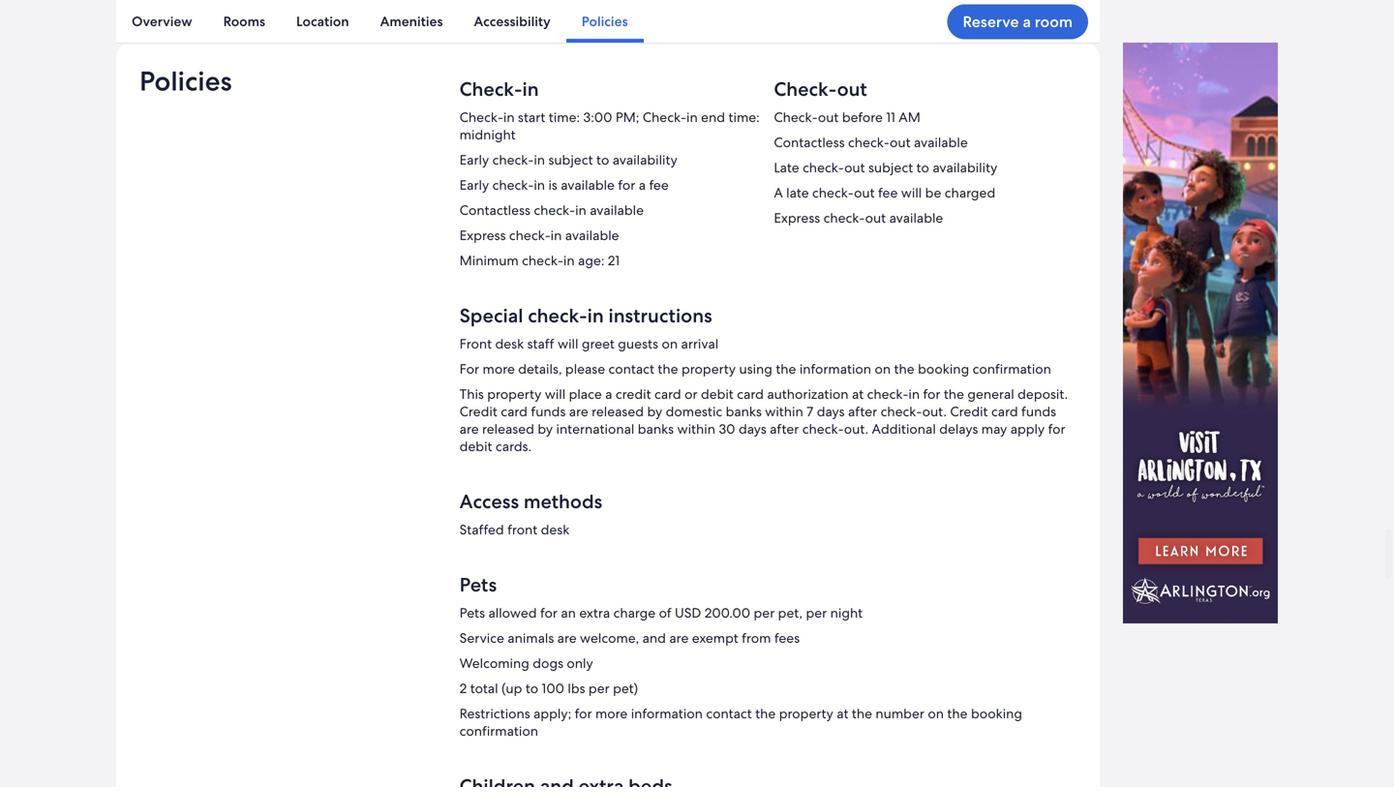 Task type: vqa. For each thing, say whether or not it's contained in the screenshot.
expedia logo
no



Task type: describe. For each thing, give the bounding box(es) containing it.
minimum
[[460, 729, 519, 746]]

in left is
[[534, 653, 545, 671]]

pool hot tub spa restaurant 7.4/10 good (11448)
[[440, 307, 563, 420]]

a inside check-in check-in start time: 3:00 pm; check-in end time: midnight early check-in subject to availability early check-in is available for a fee contactless check-in available express check-in available minimum check-in age: 21
[[639, 653, 646, 671]]

the
[[835, 85, 856, 103]]

end
[[701, 586, 725, 603]]

hot for pool hot tub
[[1076, 330, 1096, 345]]

vegas
[[1075, 282, 1112, 299]]

palace
[[494, 258, 540, 278]]

20 restaurants, breakfast, lunch, dinner served; fusion cuisine image
[[733, 78, 1034, 247]]

travelers
[[745, 85, 802, 103]]

comfy
[[859, 85, 898, 103]]

available inside contactless check-out available late check-out subject to availability
[[914, 611, 968, 628]]

resort
[[1092, 258, 1138, 278]]

is
[[548, 653, 557, 671]]

good
[[489, 401, 524, 418]]

subject inside check-in check-in start time: 3:00 pm; check-in end time: midnight early check-in subject to availability early check-in is available for a fee contactless check-in available express check-in available minimum check-in age: 21
[[548, 628, 593, 646]]

$261
[[636, 432, 662, 449]]

in down is
[[551, 704, 562, 721]]

accessibility
[[474, 13, 551, 30]]

in left age:
[[563, 729, 575, 746]]

spa inside pool hot tub spa restaurant 7.4/10 good (11448)
[[460, 353, 479, 368]]

0 horizontal spatial out
[[844, 636, 865, 653]]

(8061)
[[868, 402, 899, 417]]

policies link
[[566, 0, 643, 43]]

las
[[1053, 282, 1072, 299]]

to inside check-in check-in start time: 3:00 pm; check-in end time: midnight early check-in subject to availability early check-in is available for a fee contactless check-in available express check-in available minimum check-in age: 21
[[596, 628, 609, 646]]

check- right 'pm;'
[[643, 586, 686, 603]]

&
[[1141, 258, 1153, 278]]

room
[[1035, 12, 1073, 32]]

xsmall image
[[1053, 376, 1069, 392]]

near the venetian casino
[[128, 85, 290, 103]]

check- up midnight
[[460, 554, 522, 579]]

tub for pool hot tub spa restaurant 7.4/10 good (11448)
[[482, 330, 501, 345]]

similar properties we recommend
[[116, 42, 418, 67]]

friendly
[[788, 376, 828, 391]]

caesars
[[436, 258, 491, 278]]

$209
[[668, 428, 714, 453]]

amenities
[[380, 13, 443, 30]]

poolside bar image
[[116, 78, 417, 247]]

venetian
[[188, 85, 245, 103]]

7.4/10
[[440, 399, 485, 420]]

pool for pool hot tub spa restaurant 7.4/10 good (11448)
[[460, 307, 483, 322]]

1 time: from the left
[[549, 586, 580, 603]]

reserve
[[963, 12, 1019, 32]]

similar
[[116, 42, 177, 67]]

overview
[[132, 13, 192, 30]]

sky suites one bedroom penthouse - strip view | 1 bedroom, premium bedding, minibar, in-room safe image
[[1042, 78, 1342, 247]]

check- left "start"
[[460, 586, 503, 603]]

late
[[774, 636, 799, 653]]

2 restaurant from the left
[[1076, 376, 1133, 391]]

xsmall image for pet friendly
[[745, 376, 760, 392]]

small image
[[617, 432, 634, 449]]

overview link
[[116, 0, 208, 43]]

rooms
[[223, 13, 265, 30]]

subject inside contactless check-out available late check-out subject to availability
[[868, 636, 913, 653]]

accessibility link
[[458, 0, 566, 43]]

2 early from the top
[[460, 653, 489, 671]]

reserve a room button
[[947, 4, 1088, 39]]

location
[[296, 13, 349, 30]]

availability inside contactless check-out available late check-out subject to availability
[[933, 636, 997, 653]]

8.4/10
[[1057, 399, 1104, 420]]

to inside contactless check-out available late check-out subject to availability
[[916, 636, 929, 653]]

availability inside check-in check-in start time: 3:00 pm; check-in end time: midnight early check-in subject to availability early check-in is available for a fee contactless check-in available express check-in available minimum check-in age: 21
[[613, 628, 677, 646]]

list containing overview
[[116, 0, 1100, 43]]

location link
[[281, 0, 365, 43]]

policies
[[582, 13, 628, 30]]



Task type: locate. For each thing, give the bounding box(es) containing it.
we
[[279, 42, 306, 67]]

tub inside pool hot tub spa restaurant 7.4/10 good (11448)
[[482, 330, 501, 345]]

pool for pool hot tub
[[1076, 307, 1100, 322]]

to
[[596, 628, 609, 646], [916, 636, 929, 653]]

available
[[914, 611, 968, 628], [561, 653, 615, 671], [590, 679, 644, 696], [565, 704, 619, 721]]

in up "start"
[[522, 554, 539, 579]]

in up age:
[[575, 679, 586, 696]]

hot for pool hot tub spa restaurant 7.4/10 good (11448)
[[460, 330, 479, 345]]

in left "end"
[[686, 586, 698, 603]]

fee
[[649, 653, 669, 671]]

hot
[[460, 330, 479, 345], [1076, 330, 1096, 345]]

1 early from the top
[[460, 628, 489, 646]]

wonderful
[[798, 401, 864, 418]]

0 horizontal spatial spa
[[460, 353, 479, 368]]

tub down caesars palace
[[482, 330, 501, 345]]

in down "start"
[[534, 628, 545, 646]]

0 vertical spatial casino
[[248, 85, 290, 103]]

0 horizontal spatial a
[[639, 653, 646, 671]]

(11448)
[[528, 402, 563, 417]]

1 horizontal spatial out
[[890, 611, 911, 628]]

early down midnight
[[460, 628, 489, 646]]

2 xsmall image from the top
[[745, 376, 760, 392]]

check-
[[460, 554, 522, 579], [460, 586, 503, 603], [643, 586, 686, 603]]

pool inside pool hot tub spa restaurant 7.4/10 good (11448)
[[460, 307, 483, 322]]

recommend
[[310, 42, 418, 67]]

contactless
[[774, 611, 845, 628], [460, 679, 530, 696]]

xsmall image
[[745, 353, 760, 369], [745, 376, 760, 392]]

0 horizontal spatial restaurant
[[460, 376, 516, 391]]

age:
[[578, 729, 604, 746]]

contactless inside check-in check-in start time: 3:00 pm; check-in end time: midnight early check-in subject to availability early check-in is available for a fee contactless check-in available express check-in available minimum check-in age: 21
[[460, 679, 530, 696]]

early up express
[[460, 653, 489, 671]]

0 vertical spatial contactless
[[774, 611, 845, 628]]

1 hot from the left
[[460, 330, 479, 345]]

0 horizontal spatial to
[[596, 628, 609, 646]]

pet
[[768, 376, 785, 391]]

travelers love the comfy beds here
[[745, 85, 965, 103]]

0 horizontal spatial casino
[[248, 85, 290, 103]]

here
[[936, 85, 965, 103]]

restaurant up good
[[460, 376, 516, 391]]

1 horizontal spatial spa
[[768, 353, 788, 368]]

contactless up express
[[460, 679, 530, 696]]

show next card image
[[1088, 275, 1111, 299]]

express
[[460, 704, 506, 721]]

1 vertical spatial out
[[844, 636, 865, 653]]

1 horizontal spatial hot
[[1076, 330, 1096, 345]]

0 vertical spatial a
[[1023, 12, 1031, 32]]

exterior image
[[425, 78, 725, 247]]

tub for pool hot tub
[[1099, 330, 1118, 345]]

spa up 7.4/10
[[460, 353, 479, 368]]

2 tub from the left
[[1099, 330, 1118, 345]]

1 tub from the left
[[482, 330, 501, 345]]

hot inside pool hot tub spa restaurant 7.4/10 good (11448)
[[460, 330, 479, 345]]

2 spa from the left
[[768, 353, 788, 368]]

0 horizontal spatial time:
[[549, 586, 580, 603]]

out
[[890, 611, 911, 628], [844, 636, 865, 653]]

9.0/10 wonderful (8061)
[[749, 399, 899, 420]]

1 horizontal spatial subject
[[868, 636, 913, 653]]

rooms link
[[208, 0, 281, 43]]

1 pool from the left
[[460, 307, 483, 322]]

tub down vegas
[[1099, 330, 1118, 345]]

1 horizontal spatial pool
[[1076, 307, 1100, 322]]

2 pool from the left
[[1076, 307, 1100, 322]]

aria resort & casino las vegas strip
[[1053, 258, 1204, 299]]

xsmall image left pet
[[745, 376, 760, 392]]

a right for
[[639, 653, 646, 671]]

for
[[618, 653, 635, 671]]

1 horizontal spatial to
[[916, 636, 929, 653]]

0 horizontal spatial hot
[[460, 330, 479, 345]]

1 vertical spatial contactless
[[460, 679, 530, 696]]

1 vertical spatial a
[[639, 653, 646, 671]]

subject
[[548, 628, 593, 646], [868, 636, 913, 653]]

strip
[[1115, 282, 1144, 299]]

pet friendly
[[768, 376, 828, 391]]

0 vertical spatial early
[[460, 628, 489, 646]]

casino right &
[[1156, 258, 1204, 278]]

1 horizontal spatial time:
[[728, 586, 760, 603]]

check-
[[848, 611, 890, 628], [492, 628, 534, 646], [803, 636, 844, 653], [492, 653, 534, 671], [534, 679, 575, 696], [509, 704, 551, 721], [522, 729, 563, 746]]

1 vertical spatial casino
[[1156, 258, 1204, 278]]

1 horizontal spatial tub
[[1099, 330, 1118, 345]]

contactless check-out available late check-out subject to availability
[[774, 611, 997, 653]]

0 horizontal spatial pool
[[460, 307, 483, 322]]

0 horizontal spatial subject
[[548, 628, 593, 646]]

1 spa from the left
[[460, 353, 479, 368]]

xsmall image up 9.0/10
[[745, 353, 760, 369]]

pool down vegas
[[1076, 307, 1100, 322]]

early
[[460, 628, 489, 646], [460, 653, 489, 671]]

check-in check-in start time: 3:00 pm; check-in end time: midnight early check-in subject to availability early check-in is available for a fee contactless check-in available express check-in available minimum check-in age: 21
[[460, 554, 760, 746]]

restaurant
[[460, 376, 516, 391], [1076, 376, 1133, 391]]

restaurant inside pool hot tub spa restaurant 7.4/10 good (11448)
[[460, 376, 516, 391]]

beds
[[901, 85, 933, 103]]

aria
[[1053, 258, 1088, 278]]

casino
[[248, 85, 290, 103], [1156, 258, 1204, 278]]

pm;
[[616, 586, 639, 603]]

the
[[162, 85, 185, 103]]

$240
[[977, 428, 1022, 453]]

a left room
[[1023, 12, 1031, 32]]

0 horizontal spatial availability
[[613, 628, 677, 646]]

1 xsmall image from the top
[[745, 353, 760, 369]]

spa
[[460, 353, 479, 368], [768, 353, 788, 368]]

pool hot tub
[[1076, 307, 1118, 345]]

in
[[522, 554, 539, 579], [503, 586, 515, 603], [686, 586, 698, 603], [534, 628, 545, 646], [534, 653, 545, 671], [575, 679, 586, 696], [551, 704, 562, 721], [563, 729, 575, 746]]

1 restaurant from the left
[[460, 376, 516, 391]]

1 horizontal spatial contactless
[[774, 611, 845, 628]]

start
[[518, 586, 545, 603]]

2 hot from the left
[[1076, 330, 1096, 345]]

1 horizontal spatial restaurant
[[1076, 376, 1133, 391]]

a inside 'button'
[[1023, 12, 1031, 32]]

caesars palace
[[436, 258, 540, 278]]

1 horizontal spatial casino
[[1156, 258, 1204, 278]]

3:00
[[583, 586, 612, 603]]

list
[[116, 0, 1100, 43]]

reserve a room
[[963, 12, 1073, 32]]

casino inside aria resort & casino las vegas strip
[[1156, 258, 1204, 278]]

pool down caesars
[[460, 307, 483, 322]]

21
[[608, 729, 620, 746]]

1 horizontal spatial a
[[1023, 12, 1031, 32]]

pool inside pool hot tub
[[1076, 307, 1100, 322]]

hot inside pool hot tub
[[1076, 330, 1096, 345]]

tub inside pool hot tub
[[1099, 330, 1118, 345]]

casino for venetian
[[248, 85, 290, 103]]

1 vertical spatial early
[[460, 653, 489, 671]]

pool
[[460, 307, 483, 322], [1076, 307, 1100, 322]]

near
[[128, 85, 159, 103]]

contactless inside contactless check-out available late check-out subject to availability
[[774, 611, 845, 628]]

time: right "end"
[[728, 586, 760, 603]]

1 horizontal spatial availability
[[933, 636, 997, 653]]

time:
[[549, 586, 580, 603], [728, 586, 760, 603]]

0 vertical spatial out
[[890, 611, 911, 628]]

contactless up late
[[774, 611, 845, 628]]

time: right "start"
[[549, 586, 580, 603]]

0 vertical spatial xsmall image
[[745, 353, 760, 369]]

0 horizontal spatial tub
[[482, 330, 501, 345]]

hot down caesars
[[460, 330, 479, 345]]

midnight
[[460, 603, 516, 620]]

casino down 'similar properties we recommend'
[[248, 85, 290, 103]]

0 horizontal spatial contactless
[[460, 679, 530, 696]]

availability
[[613, 628, 677, 646], [933, 636, 997, 653]]

2 time: from the left
[[728, 586, 760, 603]]

restaurant up 8.4/10
[[1076, 376, 1133, 391]]

xsmall image for spa
[[745, 353, 760, 369]]

casino for &
[[1156, 258, 1204, 278]]

spa up pet
[[768, 353, 788, 368]]

properties
[[181, 42, 275, 67]]

tub
[[482, 330, 501, 345], [1099, 330, 1118, 345]]

a
[[1023, 12, 1031, 32], [639, 653, 646, 671]]

love
[[805, 85, 831, 103]]

$261 button
[[617, 432, 664, 449]]

hot down vegas
[[1076, 330, 1096, 345]]

9.0/10
[[749, 399, 794, 420]]

amenities link
[[365, 0, 458, 43]]

in left "start"
[[503, 586, 515, 603]]

1 vertical spatial xsmall image
[[745, 376, 760, 392]]



